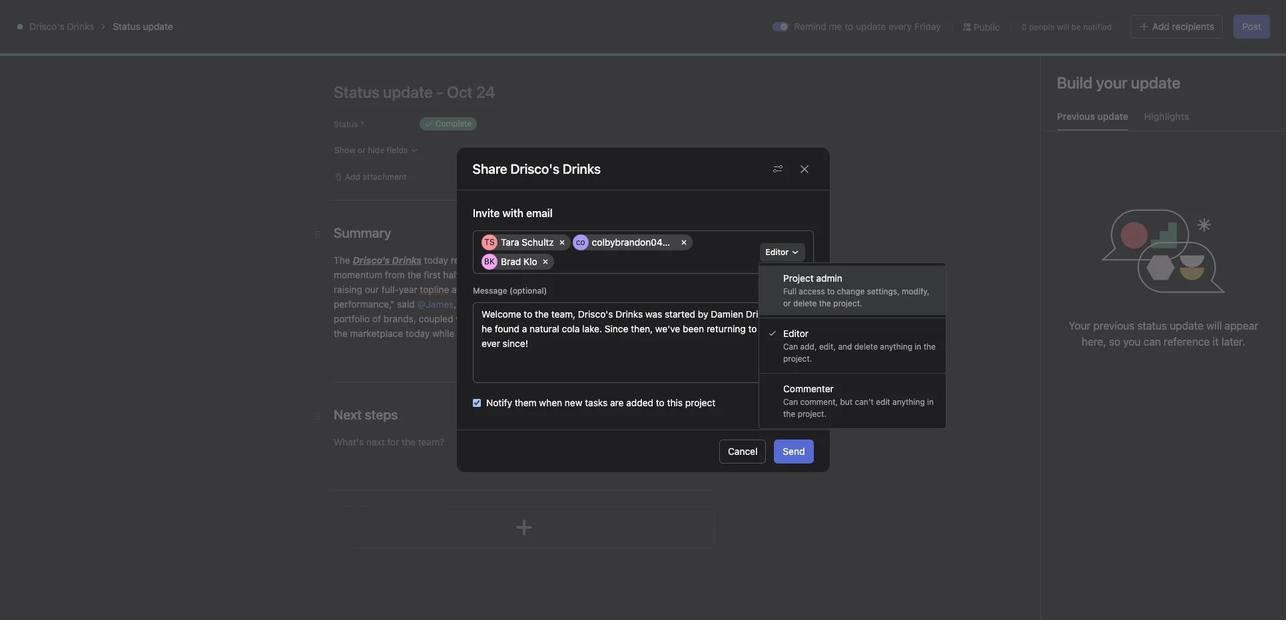 Task type: locate. For each thing, give the bounding box(es) containing it.
project. down add,
[[783, 354, 812, 364]]

1 horizontal spatial goal
[[620, 430, 638, 441]]

1 vertical spatial an
[[476, 313, 487, 324]]

laying
[[477, 328, 502, 339]]

1 vertical spatial drisco's
[[353, 254, 390, 266]]

for
[[575, 328, 587, 339]]

to down admin
[[827, 286, 835, 296]]

0 vertical spatial are
[[694, 269, 707, 280]]

0 vertical spatial quarter
[[513, 254, 544, 266]]

0 vertical spatial this
[[667, 397, 682, 408]]

editor inside editor dropdown button
[[765, 247, 788, 257]]

tab list containing previous update
[[1041, 109, 1286, 131]]

status
[[113, 21, 140, 32], [334, 119, 358, 129]]

anything for commenter
[[893, 397, 925, 407]]

your previous status update will appear here, so you can reference it later.
[[1069, 320, 1258, 348]]

1 our from the left
[[365, 284, 379, 295]]

1 vertical spatial what's
[[1038, 120, 1080, 135]]

anything down settings,
[[880, 342, 913, 352]]

drinks up home link
[[67, 21, 94, 32]]

our up performance,"
[[365, 284, 379, 295]]

project. down comment,
[[798, 409, 827, 419]]

0 vertical spatial drinks
[[67, 21, 94, 32]]

timeline link
[[358, 82, 406, 97]]

share drisco's drinks
[[473, 161, 601, 176]]

will inside your previous status update will appear here, so you can reference it later.
[[1207, 320, 1222, 332]]

1 vertical spatial editor
[[783, 328, 809, 339]]

1 vertical spatial quarter
[[641, 269, 673, 280]]

None text field
[[216, 45, 313, 69]]

1 horizontal spatial or
[[783, 298, 791, 308]]

row
[[481, 234, 759, 273]]

today reported third quarter 2023 results, reflecting continued momentum from the first half of the year. "we delivered an overall solid quarter and are raising our full-year topline and bottom-line guidance in light of our year-to-date performance," said
[[334, 254, 710, 310]]

anything inside 'editor can add, edit, and delete anything in the project.'
[[880, 342, 913, 352]]

the status?
[[1083, 120, 1150, 135]]

invite with email
[[473, 207, 552, 219]]

Project description title text field
[[328, 132, 453, 160]]

in inside button
[[1120, 11, 1126, 21]]

results,
[[572, 254, 603, 266]]

change
[[837, 286, 865, 296]]

1 horizontal spatial what's
[[1091, 11, 1117, 21]]

status for status *
[[334, 119, 358, 129]]

coupled
[[419, 313, 453, 324]]

post button
[[1234, 15, 1270, 39]]

today inside the . "our leading portfolio of brands, coupled with an aligned and motivated system, positions us to win in the marketplace today while also laying the groundwork for the long term."
[[406, 328, 430, 339]]

brad
[[501, 256, 521, 267]]

win
[[688, 313, 703, 324]]

anything inside the "commenter can comment, but can't edit anything in the project."
[[893, 397, 925, 407]]

an
[[575, 269, 585, 280], [476, 313, 487, 324]]

status up home link
[[113, 21, 140, 32]]

goal inside 'connect or create a goal to link this project to a larger purpose.'
[[620, 430, 638, 441]]

key resources
[[336, 546, 421, 561]]

0 vertical spatial what's
[[1091, 11, 1117, 21]]

the right 'for'
[[590, 328, 603, 339]]

recipients
[[1172, 21, 1214, 32]]

0 horizontal spatial our
[[365, 284, 379, 295]]

goal inside button
[[569, 472, 588, 483]]

0 vertical spatial drisco's
[[29, 21, 64, 32]]

project. inside project admin full access to change settings, modify, or delete the project.
[[833, 298, 862, 308]]

an inside today reported third quarter 2023 results, reflecting continued momentum from the first half of the year. "we delivered an overall solid quarter and are raising our full-year topline and bottom-line guidance in light of our year-to-date performance," said
[[575, 269, 585, 280]]

2 vertical spatial project.
[[798, 409, 827, 419]]

can inside 'editor can add, edit, and delete anything in the project.'
[[783, 342, 798, 352]]

remove section image
[[704, 414, 712, 422]]

project down 'remove section' icon
[[687, 430, 717, 441]]

calendar
[[432, 83, 472, 95]]

0 horizontal spatial will
[[1057, 22, 1069, 32]]

can't
[[855, 397, 874, 407]]

project. down change
[[833, 298, 862, 308]]

or up the "purpose."
[[571, 430, 580, 441]]

delete inside 'editor can add, edit, and delete anything in the project.'
[[854, 342, 878, 352]]

0 horizontal spatial an
[[476, 313, 487, 324]]

delete down access
[[793, 298, 817, 308]]

line
[[506, 284, 521, 295]]

project. for editor
[[783, 354, 812, 364]]

calendar link
[[422, 82, 472, 97]]

will up it on the right bottom of page
[[1207, 320, 1222, 332]]

what's up "notified"
[[1091, 11, 1117, 21]]

0 vertical spatial delete
[[793, 298, 817, 308]]

0 vertical spatial can
[[783, 342, 798, 352]]

topline
[[420, 284, 449, 295]]

light
[[575, 284, 594, 295]]

or
[[783, 298, 791, 308], [571, 430, 580, 441]]

add for add goal
[[549, 472, 567, 483]]

0 horizontal spatial add
[[549, 472, 567, 483]]

0 horizontal spatial drisco's
[[29, 21, 64, 32]]

2 can from the top
[[783, 397, 798, 407]]

and right edit,
[[838, 342, 852, 352]]

my
[[1128, 11, 1140, 21]]

drisco's drinks
[[29, 21, 94, 32]]

connect
[[532, 430, 569, 441]]

will left be
[[1057, 22, 1069, 32]]

0 vertical spatial or
[[783, 298, 791, 308]]

brands,
[[384, 313, 416, 324]]

editor for editor can add, edit, and delete anything in the project.
[[783, 328, 809, 339]]

add goal button
[[532, 466, 591, 490]]

us
[[664, 313, 674, 324]]

link
[[652, 430, 666, 441]]

colbybrandon04@gmail.com
[[592, 236, 715, 248]]

an down chairman
[[476, 313, 487, 324]]

of up marketplace on the left
[[372, 313, 381, 324]]

delete right edit,
[[854, 342, 878, 352]]

1 vertical spatial goal
[[569, 472, 588, 483]]

positions
[[623, 313, 662, 324]]

Invite with email text field
[[556, 254, 566, 270]]

1 can from the top
[[783, 342, 798, 352]]

1 vertical spatial or
[[571, 430, 580, 441]]

in left my
[[1120, 11, 1126, 21]]

1 vertical spatial will
[[1207, 320, 1222, 332]]

update inside tab list
[[1098, 111, 1128, 122]]

to inside project admin full access to change settings, modify, or delete the project.
[[827, 286, 835, 296]]

days
[[1045, 15, 1062, 25]]

workflow
[[499, 83, 540, 95]]

continued
[[649, 254, 692, 266]]

a up cancel at the bottom
[[731, 430, 736, 441]]

from
[[385, 269, 405, 280]]

Section title text field
[[334, 224, 391, 242]]

co
[[576, 237, 585, 247]]

1 horizontal spatial our
[[608, 284, 622, 295]]

drisco's up home
[[29, 21, 64, 32]]

send
[[783, 445, 805, 457]]

0 vertical spatial status
[[113, 21, 140, 32]]

so
[[1109, 336, 1121, 348]]

add inside add goal button
[[549, 472, 567, 483]]

editor up project
[[765, 247, 788, 257]]

list image
[[184, 49, 200, 65]]

the
[[334, 254, 350, 266]]

project. inside 'editor can add, edit, and delete anything in the project.'
[[783, 354, 812, 364]]

or down "full" at the top of page
[[783, 298, 791, 308]]

status update
[[113, 21, 173, 32]]

row containing tara schultz
[[481, 234, 759, 273]]

anything
[[880, 342, 913, 352], [893, 397, 925, 407]]

our down the overall
[[608, 284, 622, 295]]

(optional)
[[509, 286, 547, 296]]

2 a from the left
[[731, 430, 736, 441]]

to right added
[[656, 397, 664, 408]]

0 horizontal spatial drinks
[[67, 21, 94, 32]]

tab list
[[1041, 109, 1286, 131]]

today up the first
[[424, 254, 448, 266]]

this right added
[[667, 397, 682, 408]]

1 vertical spatial this
[[669, 430, 685, 441]]

to right us
[[677, 313, 686, 324]]

0 vertical spatial today
[[424, 254, 448, 266]]

add inside add recipients button
[[1153, 21, 1170, 32]]

an up light
[[575, 269, 585, 280]]

1 horizontal spatial status
[[334, 119, 358, 129]]

raising
[[334, 284, 362, 295]]

and down the ceo
[[523, 313, 539, 324]]

2 vertical spatial drinks
[[593, 298, 623, 310]]

in left light
[[565, 284, 573, 295]]

will
[[1057, 22, 1069, 32], [1207, 320, 1222, 332]]

0 horizontal spatial or
[[571, 430, 580, 441]]

in inside 'editor can add, edit, and delete anything in the project.'
[[915, 342, 921, 352]]

quarter up "we
[[513, 254, 544, 266]]

drinks up system,
[[593, 298, 623, 310]]

1 horizontal spatial quarter
[[641, 269, 673, 280]]

close this dialog image
[[799, 164, 810, 174]]

update inside your previous status update will appear here, so you can reference it later.
[[1170, 320, 1204, 332]]

drisco's up the motivated
[[554, 298, 591, 310]]

to right the me on the right top of page
[[845, 21, 853, 32]]

drisco's up momentum
[[353, 254, 390, 266]]

0 horizontal spatial delete
[[793, 298, 817, 308]]

to
[[845, 21, 853, 32], [827, 286, 835, 296], [677, 313, 686, 324], [656, 397, 664, 408], [641, 430, 649, 441], [720, 430, 729, 441]]

editor up add,
[[783, 328, 809, 339]]

in down 'modify,'
[[915, 342, 921, 352]]

to inside share drisco's drinks dialog
[[656, 397, 664, 408]]

later.
[[1222, 336, 1245, 348]]

status left "*"
[[334, 119, 358, 129]]

editor inside 'editor can add, edit, and delete anything in the project.'
[[783, 328, 809, 339]]

add for add billing info
[[1180, 11, 1195, 21]]

public
[[974, 21, 1000, 32]]

1 horizontal spatial are
[[694, 269, 707, 280]]

be
[[1072, 22, 1081, 32]]

2 horizontal spatial drinks
[[593, 298, 623, 310]]

add report section image
[[514, 517, 535, 538]]

long
[[606, 328, 625, 339]]

anything for editor
[[880, 342, 913, 352]]

previous
[[1057, 111, 1095, 122]]

2 vertical spatial drisco's
[[554, 298, 591, 310]]

are right tasks
[[610, 397, 623, 408]]

here,
[[1082, 336, 1106, 348]]

notify
[[486, 397, 512, 408]]

0 horizontal spatial status
[[113, 21, 140, 32]]

Title of update text field
[[334, 77, 733, 107]]

1 vertical spatial anything
[[893, 397, 925, 407]]

can left add,
[[783, 342, 798, 352]]

the
[[407, 269, 421, 280], [473, 269, 487, 280], [819, 298, 831, 308], [334, 328, 348, 339], [505, 328, 519, 339], [590, 328, 603, 339], [924, 342, 936, 352], [783, 409, 796, 419]]

25
[[1033, 15, 1043, 25]]

1 a from the left
[[612, 430, 617, 441]]

1 vertical spatial status
[[334, 119, 358, 129]]

marketplace
[[350, 328, 403, 339]]

drisco's
[[29, 21, 64, 32], [353, 254, 390, 266], [554, 298, 591, 310]]

a right 'create'
[[612, 430, 617, 441]]

are inside today reported third quarter 2023 results, reflecting continued momentum from the first half of the year. "we delivered an overall solid quarter and are raising our full-year topline and bottom-line guidance in light of our year-to-date performance," said
[[694, 269, 707, 280]]

edit,
[[819, 342, 836, 352]]

project roles
[[336, 290, 411, 305]]

full-
[[382, 284, 399, 295]]

1 vertical spatial today
[[406, 328, 430, 339]]

1 horizontal spatial a
[[731, 430, 736, 441]]

1 horizontal spatial drinks
[[392, 254, 422, 266]]

an inside the . "our leading portfolio of brands, coupled with an aligned and motivated system, positions us to win in the marketplace today while also laying the groundwork for the long term."
[[476, 313, 487, 324]]

your
[[1069, 320, 1091, 332]]

2 horizontal spatial add
[[1180, 11, 1195, 21]]

quarter up to-
[[641, 269, 673, 280]]

project. inside the "commenter can comment, but can't edit anything in the project."
[[798, 409, 827, 419]]

overall
[[588, 269, 616, 280]]

can down commenter
[[783, 397, 798, 407]]

add inside add billing info button
[[1180, 11, 1195, 21]]

the inside project admin full access to change settings, modify, or delete the project.
[[819, 298, 831, 308]]

build your update
[[1057, 73, 1181, 92]]

1 horizontal spatial will
[[1207, 320, 1222, 332]]

list box
[[486, 5, 806, 27]]

what's inside button
[[1091, 11, 1117, 21]]

.
[[623, 298, 626, 310]]

in right edit
[[927, 397, 934, 407]]

1 horizontal spatial delete
[[854, 342, 878, 352]]

to inside the . "our leading portfolio of brands, coupled with an aligned and motivated system, positions us to win in the marketplace today while also laying the groundwork for the long term."
[[677, 313, 686, 324]]

what's
[[1091, 11, 1117, 21], [1038, 120, 1080, 135]]

delivered
[[533, 269, 572, 280]]

1 vertical spatial delete
[[854, 342, 878, 352]]

Section title text field
[[334, 406, 398, 424]]

goal left "link"
[[620, 430, 638, 441]]

1 vertical spatial project
[[687, 430, 717, 441]]

today down brands,
[[406, 328, 430, 339]]

0 vertical spatial anything
[[880, 342, 913, 352]]

of down guidance
[[543, 298, 552, 310]]

what's down build
[[1038, 120, 1080, 135]]

info
[[1222, 11, 1236, 21]]

0 vertical spatial an
[[575, 269, 585, 280]]

this right "link"
[[669, 430, 685, 441]]

can for editor
[[783, 342, 798, 352]]

in right win
[[705, 313, 713, 324]]

and inside the . "our leading portfolio of brands, coupled with an aligned and motivated system, positions us to win in the marketplace today while also laying the groundwork for the long term."
[[523, 313, 539, 324]]

the down commenter
[[783, 409, 796, 419]]

minutes
[[1066, 223, 1096, 233]]

1 vertical spatial project.
[[783, 354, 812, 364]]

the down access
[[819, 298, 831, 308]]

this
[[667, 397, 682, 408], [669, 430, 685, 441]]

are up win
[[694, 269, 707, 280]]

1 horizontal spatial an
[[575, 269, 585, 280]]

0 vertical spatial project
[[685, 397, 715, 408]]

0 vertical spatial project.
[[833, 298, 862, 308]]

"we
[[512, 269, 530, 280]]

left
[[1065, 15, 1077, 25]]

project permissions image
[[772, 164, 783, 174]]

the down 'modify,'
[[924, 342, 936, 352]]

highlights
[[1144, 111, 1189, 122]]

0 horizontal spatial a
[[612, 430, 617, 441]]

but
[[840, 397, 853, 407]]

0 horizontal spatial what's
[[1038, 120, 1080, 135]]

goal down the "purpose."
[[569, 472, 588, 483]]

1 vertical spatial are
[[610, 397, 623, 408]]

1 horizontal spatial add
[[1153, 21, 1170, 32]]

the down portfolio
[[334, 328, 348, 339]]

drinks up from
[[392, 254, 422, 266]]

anything right edit
[[893, 397, 925, 407]]

0 vertical spatial editor
[[765, 247, 788, 257]]

add,
[[800, 342, 817, 352]]

aligned
[[489, 313, 521, 324]]

0 horizontal spatial are
[[610, 397, 623, 408]]

can inside the "commenter can comment, but can't edit anything in the project."
[[783, 397, 798, 407]]

admin
[[816, 272, 843, 284]]

1 vertical spatial can
[[783, 397, 798, 407]]

your update
[[1096, 73, 1181, 92]]

0 vertical spatial goal
[[620, 430, 638, 441]]

and down message (optional)
[[503, 298, 519, 310]]

0 horizontal spatial goal
[[569, 472, 588, 483]]

project up 'remove section' icon
[[685, 397, 715, 408]]



Task type: vqa. For each thing, say whether or not it's contained in the screenshot.
the in within the Editor Can add, edit, and delete anything in the project.
yes



Task type: describe. For each thing, give the bounding box(es) containing it.
Notify them when new tasks are added to this project checkbox
[[473, 399, 481, 407]]

brad klo cell
[[481, 254, 554, 270]]

previous update
[[1057, 111, 1128, 122]]

this inside share drisco's drinks dialog
[[667, 397, 682, 408]]

add recipients
[[1153, 21, 1214, 32]]

board link
[[305, 82, 342, 97]]

first
[[424, 269, 441, 280]]

what's in my trial?
[[1091, 11, 1160, 21]]

purpose.
[[560, 444, 598, 456]]

and inside 'editor can add, edit, and delete anything in the project.'
[[838, 342, 852, 352]]

of right half in the top left of the page
[[462, 269, 470, 280]]

the down bk
[[473, 269, 487, 280]]

0 people will be notified
[[1022, 22, 1112, 32]]

bk
[[484, 256, 495, 266]]

Message (optional) text field
[[473, 302, 814, 383]]

invite
[[473, 207, 500, 219]]

send button
[[774, 439, 814, 463]]

cancel
[[728, 445, 758, 457]]

post
[[1242, 21, 1262, 32]]

connect or create a goal to link this project to a larger purpose.
[[532, 430, 736, 456]]

@james
[[417, 298, 454, 310]]

previous
[[1093, 320, 1135, 332]]

of inside the . "our leading portfolio of brands, coupled with an aligned and motivated system, positions us to win in the marketplace today while also laying the groundwork for the long term."
[[372, 313, 381, 324]]

remind me to update every friday
[[794, 21, 941, 32]]

the inside the "commenter can comment, but can't edit anything in the project."
[[783, 409, 796, 419]]

bottom-
[[470, 284, 506, 295]]

status for status update
[[113, 21, 140, 32]]

can
[[1144, 336, 1161, 348]]

in inside the . "our leading portfolio of brands, coupled with an aligned and motivated system, positions us to win in the marketplace today while also laying the groundwork for the long term."
[[705, 313, 713, 324]]

new
[[564, 397, 582, 408]]

add to starred image
[[338, 51, 349, 62]]

0 horizontal spatial quarter
[[513, 254, 544, 266]]

ceo
[[521, 298, 540, 310]]

system,
[[587, 313, 620, 324]]

today inside today reported third quarter 2023 results, reflecting continued momentum from the first half of the year. "we delivered an overall solid quarter and are raising our full-year topline and bottom-line guidance in light of our year-to-date performance," said
[[424, 254, 448, 266]]

momentum
[[334, 269, 382, 280]]

home
[[35, 45, 60, 57]]

me
[[829, 21, 842, 32]]

2 our from the left
[[608, 284, 622, 295]]

status *
[[334, 119, 364, 129]]

the inside 'editor can add, edit, and delete anything in the project.'
[[924, 342, 936, 352]]

and down continued
[[675, 269, 691, 280]]

row inside share drisco's drinks dialog
[[481, 234, 759, 273]]

remind me to update every friday switch
[[773, 22, 789, 31]]

project. for commenter
[[798, 409, 827, 419]]

reflecting
[[606, 254, 647, 266]]

with email
[[502, 207, 552, 219]]

@james link
[[417, 298, 454, 310]]

this inside 'connect or create a goal to link this project to a larger purpose.'
[[669, 430, 685, 441]]

of down the overall
[[596, 284, 605, 295]]

or inside 'connect or create a goal to link this project to a larger purpose.'
[[571, 430, 580, 441]]

are inside dialog
[[610, 397, 623, 408]]

date
[[660, 284, 679, 295]]

comment,
[[800, 397, 838, 407]]

full
[[783, 286, 797, 296]]

build
[[1057, 73, 1093, 92]]

1 vertical spatial drinks
[[392, 254, 422, 266]]

colbybrandon04@gmail.com cell
[[572, 234, 715, 250]]

the up year
[[407, 269, 421, 280]]

connected goals
[[336, 383, 438, 398]]

in inside the "commenter can comment, but can't edit anything in the project."
[[927, 397, 934, 407]]

portfolio
[[334, 313, 370, 324]]

the drisco's drinks
[[334, 254, 422, 266]]

project inside 'connect or create a goal to link this project to a larger purpose.'
[[687, 430, 717, 441]]

can for commenter
[[783, 397, 798, 407]]

groundwork
[[521, 328, 573, 339]]

*
[[361, 119, 364, 129]]

settings,
[[867, 286, 900, 296]]

to up cancel at the bottom
[[720, 430, 729, 441]]

drisco's drinks
[[511, 161, 601, 176]]

project admin option
[[759, 266, 946, 315]]

to left "link"
[[641, 430, 649, 441]]

0 vertical spatial will
[[1057, 22, 1069, 32]]

. "our leading portfolio of brands, coupled with an aligned and motivated system, positions us to win in the marketplace today while also laying the groundwork for the long term."
[[334, 298, 715, 339]]

in inside today reported third quarter 2023 results, reflecting continued momentum from the first half of the year. "we delivered an overall solid quarter and are raising our full-year topline and bottom-line guidance in light of our year-to-date performance," said
[[565, 284, 573, 295]]

notified
[[1083, 22, 1112, 32]]

tara schultz cell
[[481, 234, 570, 250]]

appear
[[1225, 320, 1258, 332]]

editor can add, edit, and delete anything in the project.
[[783, 328, 936, 364]]

"our
[[628, 298, 648, 310]]

term."
[[627, 328, 653, 339]]

what's for what's the status?
[[1038, 120, 1080, 135]]

project inside share drisco's drinks dialog
[[685, 397, 715, 408]]

what's for what's in my trial?
[[1091, 11, 1117, 21]]

add goal
[[549, 472, 588, 483]]

trial?
[[1142, 11, 1160, 21]]

solid
[[619, 269, 639, 280]]

while
[[432, 328, 454, 339]]

added
[[626, 397, 653, 408]]

klo
[[523, 256, 537, 267]]

said
[[397, 298, 415, 310]]

@james , chairman and ceo of drisco's drinks
[[417, 298, 623, 310]]

board
[[316, 83, 342, 95]]

add billing info
[[1180, 11, 1236, 21]]

brad klo
[[501, 256, 537, 267]]

or inside project admin full access to change settings, modify, or delete the project.
[[783, 298, 791, 308]]

commenter
[[783, 383, 834, 394]]

larger
[[532, 444, 557, 456]]

share drisco's drinks dialog
[[457, 148, 830, 472]]

commenter can comment, but can't edit anything in the project.
[[783, 383, 934, 419]]

delete inside project admin full access to change settings, modify, or delete the project.
[[793, 298, 817, 308]]

also
[[457, 328, 474, 339]]

half
[[443, 269, 459, 280]]

reported
[[451, 254, 488, 266]]

reference
[[1164, 336, 1210, 348]]

add for add recipients
[[1153, 21, 1170, 32]]

remind
[[794, 21, 827, 32]]

what's the status?
[[1038, 120, 1150, 135]]

editor for editor
[[765, 247, 788, 257]]

ago
[[1098, 223, 1112, 233]]

notify them when new tasks are added to this project
[[486, 397, 715, 408]]

people
[[1029, 22, 1055, 32]]

the down the "aligned"
[[505, 328, 519, 339]]

,
[[454, 298, 456, 310]]

2 horizontal spatial drisco's
[[554, 298, 591, 310]]

share
[[473, 161, 507, 176]]

and up ,
[[452, 284, 468, 295]]

year-
[[624, 284, 647, 295]]

editor button
[[759, 243, 805, 261]]

1 horizontal spatial drisco's
[[353, 254, 390, 266]]

message (optional)
[[473, 286, 547, 296]]

timeline
[[368, 83, 406, 95]]



